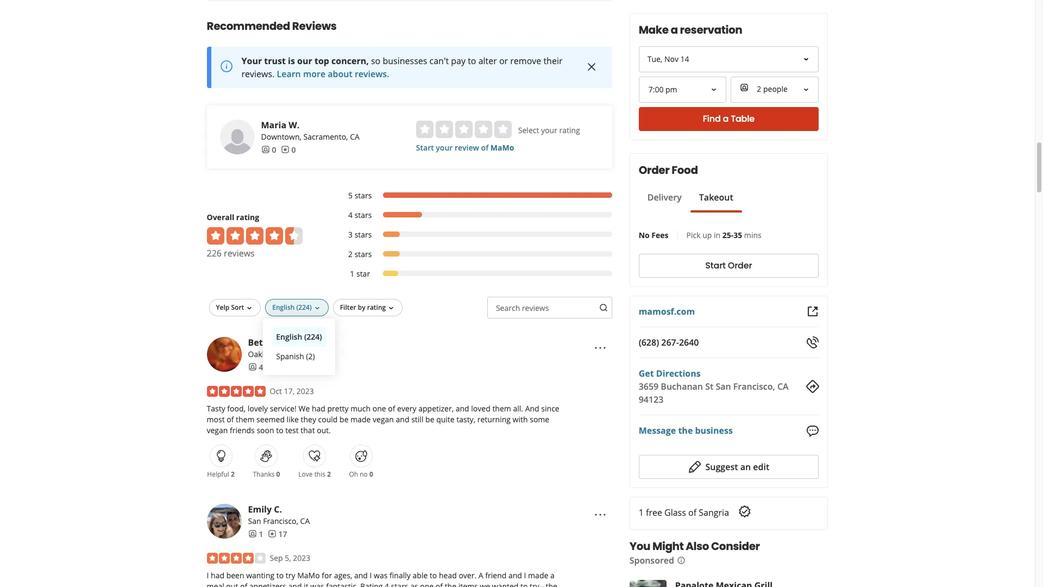 Task type: locate. For each thing, give the bounding box(es) containing it.
1 horizontal spatial rating
[[367, 303, 386, 312]]

filter reviews by 1 star rating element
[[337, 268, 613, 279]]

0 vertical spatial friends element
[[261, 144, 276, 155]]

order food
[[639, 163, 699, 178]]

4 down 5
[[348, 210, 353, 220]]

(no rating) image
[[416, 121, 512, 138]]

english (224) inside popup button
[[273, 303, 312, 312]]

2 (0 reactions) element from the left
[[370, 470, 373, 479]]

might
[[653, 539, 684, 554]]

1 horizontal spatial reviews.
[[355, 68, 390, 80]]

1 vertical spatial menu image
[[594, 509, 607, 522]]

meal
[[207, 581, 224, 587]]

1 horizontal spatial vegan
[[373, 414, 394, 424]]

1 vertical spatial made
[[528, 570, 549, 580]]

that
[[301, 425, 315, 435]]

1 vertical spatial one
[[420, 581, 434, 587]]

0 right no
[[370, 470, 373, 479]]

san right st
[[716, 381, 732, 392]]

reviews element down the downtown,
[[281, 144, 296, 155]]

start order button
[[639, 254, 820, 278]]

16 friends v2 image
[[261, 145, 270, 154], [248, 363, 257, 372], [248, 530, 257, 538]]

i had been wanting to try mamo for ages, and i was finally able to head over. a friend and i made a meal out of appetizers and it was fantastic. rating 4 stars as one of the items we wanted to try - th
[[207, 570, 558, 587]]

rating inside filter by rating dropdown button
[[367, 303, 386, 312]]

friends element left 16 review v2 image at the left of the page
[[261, 144, 276, 155]]

francisco, down c.
[[263, 516, 298, 526]]

start inside recommended reviews element
[[416, 142, 434, 153]]

1 vertical spatial san
[[248, 516, 261, 526]]

2 be from the left
[[426, 414, 435, 424]]

and left it
[[288, 581, 302, 587]]

(2 reactions) element
[[231, 470, 235, 479], [327, 470, 331, 479]]

much
[[351, 403, 371, 414]]

to right pay on the top
[[468, 55, 476, 67]]

1 vertical spatial friends element
[[248, 362, 268, 373]]

message the business
[[639, 425, 734, 437]]

5 star rating image
[[207, 386, 266, 397]]

message the business button
[[639, 424, 734, 437]]

2023 right 5,
[[293, 553, 311, 563]]

0 horizontal spatial mamo
[[297, 570, 320, 580]]

bethany h. oakland, ca
[[248, 336, 296, 359]]

1 horizontal spatial 1
[[350, 268, 355, 279]]

Select a date text field
[[639, 46, 820, 72]]

24 message v2 image
[[806, 424, 820, 437]]

1 16 chevron down v2 image from the left
[[245, 304, 254, 312]]

english for english (224) popup button
[[273, 303, 295, 312]]

be right "still"
[[426, 414, 435, 424]]

(224) inside button
[[304, 331, 322, 342]]

start down in
[[706, 260, 726, 272]]

and up tasty,
[[456, 403, 470, 414]]

0 horizontal spatial be
[[340, 414, 349, 424]]

1 free glass of sangria
[[639, 506, 730, 518]]

0 horizontal spatial 16 chevron down v2 image
[[245, 304, 254, 312]]

filter reviews by 4 stars rating element
[[337, 210, 613, 221]]

love
[[299, 470, 313, 479]]

16 info v2 image
[[677, 556, 686, 565]]

1 horizontal spatial made
[[528, 570, 549, 580]]

appetizers
[[249, 581, 286, 587]]

sep
[[270, 553, 283, 563]]

made up -
[[528, 570, 549, 580]]

start your review of mamo
[[416, 142, 514, 153]]

mamo up it
[[297, 570, 320, 580]]

and
[[456, 403, 470, 414], [396, 414, 410, 424], [354, 570, 368, 580], [509, 570, 522, 580], [288, 581, 302, 587]]

1 vertical spatial 2023
[[293, 553, 311, 563]]

0 vertical spatial the
[[679, 425, 694, 437]]

0 horizontal spatial francisco,
[[263, 516, 298, 526]]

friends element
[[261, 144, 276, 155], [248, 362, 268, 373], [248, 529, 263, 540]]

ca inside emily c. san francisco, ca
[[300, 516, 310, 526]]

in
[[715, 230, 721, 240]]

made down much
[[351, 414, 371, 424]]

it
[[304, 581, 309, 587]]

love this 2
[[299, 470, 331, 479]]

helpful
[[207, 470, 229, 479]]

review
[[455, 142, 479, 153]]

1 horizontal spatial them
[[493, 403, 511, 414]]

0 vertical spatial reviews
[[224, 247, 255, 259]]

friends element left 16 review v2 icon
[[248, 529, 263, 540]]

16 friends v2 image for bethany
[[248, 363, 257, 372]]

search reviews
[[496, 303, 549, 313]]

16 review v2 image
[[281, 145, 289, 154]]

stars down the 5 stars
[[355, 210, 372, 220]]

0 horizontal spatial them
[[236, 414, 255, 424]]

1 vertical spatial english (224)
[[276, 331, 322, 342]]

i up rating
[[370, 570, 372, 580]]

1 vertical spatial try
[[530, 581, 540, 587]]

english
[[273, 303, 295, 312], [276, 331, 302, 342]]

24 external link v2 image
[[806, 305, 820, 318]]

24 info v2 image
[[220, 60, 233, 73]]

1 horizontal spatial reviews
[[522, 303, 549, 313]]

sep 5, 2023
[[270, 553, 311, 563]]

menu image for bethany h.
[[594, 342, 607, 355]]

their
[[544, 55, 563, 67]]

0 vertical spatial francisco,
[[734, 381, 776, 392]]

menu image left free
[[594, 509, 607, 522]]

mamo right review
[[491, 142, 514, 153]]

None radio
[[416, 121, 434, 138], [455, 121, 473, 138], [416, 121, 434, 138], [455, 121, 473, 138]]

0 horizontal spatial (2 reactions) element
[[231, 470, 235, 479]]

buchanan
[[662, 381, 704, 392]]

0 horizontal spatial one
[[373, 403, 386, 414]]

1 menu image from the top
[[594, 342, 607, 355]]

0 horizontal spatial reviews
[[224, 247, 255, 259]]

friends element containing 1
[[248, 529, 263, 540]]

no fees
[[639, 230, 669, 240]]

(0 reactions) element
[[276, 470, 280, 479], [370, 470, 373, 479]]

takeout tab panel
[[639, 213, 743, 217]]

16 friends v2 image left 16 review v2 image at the left of the page
[[261, 145, 270, 154]]

0 horizontal spatial order
[[639, 163, 670, 178]]

1 vertical spatial francisco,
[[263, 516, 298, 526]]

rating right select
[[560, 125, 580, 135]]

1 horizontal spatial try
[[530, 581, 540, 587]]

1 horizontal spatial (2 reactions) element
[[327, 470, 331, 479]]

photo of emily c. image
[[207, 504, 242, 539]]

0
[[272, 144, 276, 155], [292, 144, 296, 155], [276, 470, 280, 479], [370, 470, 373, 479]]

0 vertical spatial one
[[373, 403, 386, 414]]

try down sep 5, 2023
[[286, 570, 295, 580]]

2023 right 17, on the left
[[297, 386, 314, 396]]

1 vertical spatial a
[[724, 113, 729, 125]]

most
[[207, 414, 225, 424]]

(2 reactions) element for love this 2
[[327, 470, 331, 479]]

2 horizontal spatial a
[[724, 113, 729, 125]]

maria w. link
[[261, 119, 300, 131]]

filter by rating
[[340, 303, 386, 312]]

16 chevron down v2 image left filter
[[313, 304, 322, 312]]

16 chevron down v2 image inside english (224) popup button
[[313, 304, 322, 312]]

all.
[[513, 403, 524, 414]]

francisco, right st
[[734, 381, 776, 392]]

vegan down most
[[207, 425, 228, 435]]

1 vertical spatial them
[[236, 414, 255, 424]]

ca inside maria w. downtown, sacramento, ca
[[350, 131, 360, 142]]

had up the could
[[312, 403, 326, 414]]

2 vertical spatial 16 friends v2 image
[[248, 530, 257, 538]]

close image
[[586, 60, 599, 73]]

your right select
[[541, 125, 558, 135]]

2 reviews. from the left
[[355, 68, 390, 80]]

1 horizontal spatial 4
[[385, 581, 389, 587]]

5,
[[285, 553, 291, 563]]

226
[[207, 247, 222, 259]]

1 horizontal spatial 16 chevron down v2 image
[[313, 304, 322, 312]]

16 chevron down v2 image inside the yelp sort popup button
[[245, 304, 254, 312]]

mamosf.com link
[[639, 306, 696, 317]]

a for make
[[671, 22, 679, 38]]

0 horizontal spatial vegan
[[207, 425, 228, 435]]

-
[[542, 581, 544, 587]]

1 vertical spatial (224)
[[304, 331, 322, 342]]

2 16 chevron down v2 image from the left
[[313, 304, 322, 312]]

is
[[288, 55, 295, 67]]

0 vertical spatial your
[[541, 125, 558, 135]]

stars right 5
[[355, 190, 372, 200]]

1 horizontal spatial one
[[420, 581, 434, 587]]

rating up 4.5 star rating image at left top
[[236, 212, 259, 222]]

0 vertical spatial english (224)
[[273, 303, 312, 312]]

reviews element containing 0
[[281, 144, 296, 155]]

1 left 16 review v2 icon
[[259, 529, 263, 539]]

2 vertical spatial a
[[551, 570, 555, 580]]

16 chevron down v2 image
[[245, 304, 254, 312], [313, 304, 322, 312]]

0 horizontal spatial i
[[207, 570, 209, 580]]

2 vertical spatial friends element
[[248, 529, 263, 540]]

no
[[639, 230, 650, 240]]

16 chevron down v2 image right sort
[[245, 304, 254, 312]]

ca left 24 directions v2 image
[[778, 381, 789, 392]]

0 vertical spatial 4
[[348, 210, 353, 220]]

recommended reviews element
[[172, 0, 648, 587]]

overall
[[207, 212, 234, 222]]

start inside start order "button"
[[706, 260, 726, 272]]

0 horizontal spatial your
[[436, 142, 453, 153]]

to left test
[[276, 425, 284, 435]]

rating for filter by rating
[[367, 303, 386, 312]]

filter reviews by 3 stars rating element
[[337, 229, 613, 240]]

(628) 267-2640
[[639, 337, 700, 348]]

get
[[639, 367, 655, 379]]

since
[[542, 403, 560, 414]]

0 vertical spatial try
[[286, 570, 295, 580]]

5
[[348, 190, 353, 200]]

0 vertical spatial 2023
[[297, 386, 314, 396]]

2 right this
[[327, 470, 331, 479]]

None field
[[732, 77, 820, 103], [640, 78, 726, 102], [732, 77, 820, 103], [640, 78, 726, 102]]

ca down h.
[[282, 349, 291, 359]]

ages,
[[334, 570, 352, 580]]

2 down 3
[[348, 249, 353, 259]]

san inside get directions 3659 buchanan st san francisco, ca 94123
[[716, 381, 732, 392]]

0 horizontal spatial reviews.
[[242, 68, 275, 80]]

1 vertical spatial 1
[[639, 506, 644, 518]]

1 vertical spatial reviews
[[522, 303, 549, 313]]

them
[[493, 403, 511, 414], [236, 414, 255, 424]]

reviews element containing 17
[[268, 529, 287, 540]]

2 vertical spatial 1
[[259, 529, 263, 539]]

emily c. link
[[248, 503, 282, 515]]

english (224) inside button
[[276, 331, 322, 342]]

i up meal
[[207, 570, 209, 580]]

16 review v2 image
[[268, 530, 276, 538]]

3659
[[639, 381, 659, 392]]

0 horizontal spatial had
[[211, 570, 225, 580]]

to up the appetizers
[[277, 570, 284, 580]]

stars for 3 stars
[[355, 229, 372, 240]]

reviews element down emily c. san francisco, ca
[[268, 529, 287, 540]]

1 left star
[[350, 268, 355, 279]]

0 right 16 review v2 image at the left of the page
[[292, 144, 296, 155]]

out.
[[317, 425, 331, 435]]

suggest
[[706, 461, 739, 473]]

menu image
[[594, 342, 607, 355], [594, 509, 607, 522]]

16 chevron down v2 image for (224)
[[313, 304, 322, 312]]

  text field
[[488, 297, 613, 318]]

1 left free
[[639, 506, 644, 518]]

4 right rating
[[385, 581, 389, 587]]

english (224) for english (224) popup button
[[273, 303, 312, 312]]

was up rating
[[374, 570, 388, 580]]

we
[[480, 581, 490, 587]]

the down head
[[445, 581, 457, 587]]

of
[[481, 142, 489, 153], [388, 403, 395, 414], [227, 414, 234, 424], [689, 506, 697, 518], [240, 581, 247, 587], [436, 581, 443, 587]]

1 horizontal spatial san
[[716, 381, 732, 392]]

tab list
[[639, 191, 743, 213]]

concern,
[[332, 55, 369, 67]]

service!
[[270, 403, 297, 414]]

(2 reactions) element right this
[[327, 470, 331, 479]]

ca right sacramento,
[[350, 131, 360, 142]]

24 pencil v2 image
[[689, 460, 702, 473]]

the right message
[[679, 425, 694, 437]]

photo of bethany h. image
[[207, 337, 242, 372]]

4
[[348, 210, 353, 220], [385, 581, 389, 587]]

0 horizontal spatial san
[[248, 516, 261, 526]]

order down 35 in the right top of the page
[[729, 260, 753, 272]]

(0 reactions) element right thanks
[[276, 470, 280, 479]]

4 inside i had been wanting to try mamo for ages, and i was finally able to head over. a friend and i made a meal out of appetizers and it was fantastic. rating 4 stars as one of the items we wanted to try - th
[[385, 581, 389, 587]]

had up meal
[[211, 570, 225, 580]]

them up "returning"
[[493, 403, 511, 414]]

also
[[686, 539, 710, 554]]

some
[[530, 414, 550, 424]]

english (224) button
[[272, 327, 327, 347]]

(224) up (2)
[[304, 331, 322, 342]]

reviews element
[[281, 144, 296, 155], [268, 529, 287, 540]]

message
[[639, 425, 677, 437]]

stars down the finally
[[391, 581, 409, 587]]

was right it
[[311, 581, 324, 587]]

try
[[286, 570, 295, 580], [530, 581, 540, 587]]

0 horizontal spatial 2
[[231, 470, 235, 479]]

1 vertical spatial had
[[211, 570, 225, 580]]

0 vertical spatial vegan
[[373, 414, 394, 424]]

friends element for emily c.
[[248, 529, 263, 540]]

start for start order
[[706, 260, 726, 272]]

had inside i had been wanting to try mamo for ages, and i was finally able to head over. a friend and i made a meal out of appetizers and it was fantastic. rating 4 stars as one of the items we wanted to try - th
[[211, 570, 225, 580]]

items
[[459, 581, 478, 587]]

photo of maria w. image
[[220, 119, 255, 154]]

rating element
[[416, 121, 512, 138]]

to right able
[[430, 570, 437, 580]]

helpful 2
[[207, 470, 235, 479]]

start
[[416, 142, 434, 153], [706, 260, 726, 272]]

filter reviews by 2 stars rating element
[[337, 249, 613, 260]]

english inside popup button
[[273, 303, 295, 312]]

0 vertical spatial san
[[716, 381, 732, 392]]

1 horizontal spatial had
[[312, 403, 326, 414]]

be down the pretty
[[340, 414, 349, 424]]

reviews. down so
[[355, 68, 390, 80]]

0 horizontal spatial was
[[311, 581, 324, 587]]

0 vertical spatial menu image
[[594, 342, 607, 355]]

None radio
[[436, 121, 453, 138], [475, 121, 492, 138], [495, 121, 512, 138], [436, 121, 453, 138], [475, 121, 492, 138], [495, 121, 512, 138]]

your trust is our top concern,
[[242, 55, 369, 67]]

overall rating
[[207, 212, 259, 222]]

reviews down 4.5 star rating image at left top
[[224, 247, 255, 259]]

english (224) up spanish (2) button
[[276, 331, 322, 342]]

we
[[299, 403, 310, 414]]

friends element containing 0
[[261, 144, 276, 155]]

2 vertical spatial rating
[[367, 303, 386, 312]]

0 horizontal spatial (0 reactions) element
[[276, 470, 280, 479]]

1 vertical spatial english
[[276, 331, 302, 342]]

st
[[706, 381, 714, 392]]

order
[[639, 163, 670, 178], [729, 260, 753, 272]]

friends element for maria w.
[[261, 144, 276, 155]]

reviews right search
[[522, 303, 549, 313]]

2 i from the left
[[370, 570, 372, 580]]

stars up star
[[355, 249, 372, 259]]

about
[[328, 68, 353, 80]]

consider
[[712, 539, 761, 554]]

3
[[348, 229, 353, 240]]

1 vertical spatial mamo
[[297, 570, 320, 580]]

order up delivery
[[639, 163, 670, 178]]

1 vertical spatial reviews element
[[268, 529, 287, 540]]

1 horizontal spatial be
[[426, 414, 435, 424]]

start order
[[706, 260, 753, 272]]

one right much
[[373, 403, 386, 414]]

stars right 3
[[355, 229, 372, 240]]

0 horizontal spatial rating
[[236, 212, 259, 222]]

1 for 1 free glass of sangria
[[639, 506, 644, 518]]

rating
[[361, 581, 383, 587]]

one down able
[[420, 581, 434, 587]]

(0 reactions) element right no
[[370, 470, 373, 479]]

start left review
[[416, 142, 434, 153]]

reviews for 226 reviews
[[224, 247, 255, 259]]

1 (0 reactions) element from the left
[[276, 470, 280, 479]]

2 horizontal spatial rating
[[560, 125, 580, 135]]

i right friend
[[524, 570, 526, 580]]

2 (2 reactions) element from the left
[[327, 470, 331, 479]]

english (224) up english (224) button
[[273, 303, 312, 312]]

rating
[[560, 125, 580, 135], [236, 212, 259, 222], [367, 303, 386, 312]]

1 (2 reactions) element from the left
[[231, 470, 235, 479]]

reviews. down the your
[[242, 68, 275, 80]]

wanted
[[492, 581, 519, 587]]

1 vertical spatial your
[[436, 142, 453, 153]]

friends element containing 41
[[248, 362, 268, 373]]

0 vertical spatial start
[[416, 142, 434, 153]]

and
[[525, 403, 540, 414]]

1 horizontal spatial a
[[671, 22, 679, 38]]

1 horizontal spatial i
[[370, 570, 372, 580]]

an
[[741, 461, 752, 473]]

0 horizontal spatial 4
[[348, 210, 353, 220]]

0 vertical spatial rating
[[560, 125, 580, 135]]

2 horizontal spatial i
[[524, 570, 526, 580]]

start for start your review of mamo
[[416, 142, 434, 153]]

filter reviews by 5 stars rating element
[[337, 190, 613, 201]]

(224) inside popup button
[[297, 303, 312, 312]]

them up friends
[[236, 414, 255, 424]]

menu image down search image
[[594, 342, 607, 355]]

16 friends v2 image for maria
[[261, 145, 270, 154]]

remove
[[511, 55, 542, 67]]

0 vertical spatial had
[[312, 403, 326, 414]]

rating left 16 chevron down v2 icon
[[367, 303, 386, 312]]

stars
[[355, 190, 372, 200], [355, 210, 372, 220], [355, 229, 372, 240], [355, 249, 372, 259], [391, 581, 409, 587]]

(224) up english (224) button
[[297, 303, 312, 312]]

4 star rating image
[[207, 553, 266, 564]]

rating for select your rating
[[560, 125, 580, 135]]

0 horizontal spatial made
[[351, 414, 371, 424]]

0 left 16 review v2 image at the left of the page
[[272, 144, 276, 155]]

quite
[[437, 414, 455, 424]]

you might also consider
[[630, 539, 761, 554]]

of down food,
[[227, 414, 234, 424]]

of left every
[[388, 403, 395, 414]]

1 horizontal spatial (0 reactions) element
[[370, 470, 373, 479]]

english up spanish
[[276, 331, 302, 342]]

english inside button
[[276, 331, 302, 342]]

24 directions v2 image
[[806, 380, 820, 393]]

1 horizontal spatial start
[[706, 260, 726, 272]]

1 vertical spatial the
[[445, 581, 457, 587]]

2 right helpful
[[231, 470, 235, 479]]

had inside tasty food, lovely service! we had pretty much one of every appetizer, and loved them all. and since most of them seemed like they could be made vegan and still be quite tasty, returning with some vegan friends soon to test that out.
[[312, 403, 326, 414]]

226 reviews
[[207, 247, 255, 259]]

1 horizontal spatial francisco,
[[734, 381, 776, 392]]

1 vertical spatial 16 friends v2 image
[[248, 363, 257, 372]]

0 vertical spatial mamo
[[491, 142, 514, 153]]

try left -
[[530, 581, 540, 587]]

san down emily
[[248, 516, 261, 526]]

16 friends v2 image left '41'
[[248, 363, 257, 372]]

friends element down oakland,
[[248, 362, 268, 373]]

your left review
[[436, 142, 453, 153]]

2023 for h.
[[297, 386, 314, 396]]

ca up sep 5, 2023
[[300, 516, 310, 526]]

1 i from the left
[[207, 570, 209, 580]]

0 horizontal spatial the
[[445, 581, 457, 587]]

vegan left "still"
[[373, 414, 394, 424]]

trust
[[264, 55, 286, 67]]

0 vertical spatial 1
[[350, 268, 355, 279]]

1 horizontal spatial the
[[679, 425, 694, 437]]

(2 reactions) element right helpful
[[231, 470, 235, 479]]

english up english (224) button
[[273, 303, 295, 312]]

0 vertical spatial reviews element
[[281, 144, 296, 155]]

1 reviews. from the left
[[242, 68, 275, 80]]

0 vertical spatial was
[[374, 570, 388, 580]]

2 menu image from the top
[[594, 509, 607, 522]]

english for english (224) button
[[276, 331, 302, 342]]



Task type: vqa. For each thing, say whether or not it's contained in the screenshot.
returning
yes



Task type: describe. For each thing, give the bounding box(es) containing it.
reviews. inside so businesses can't pay to alter or remove their reviews.
[[242, 68, 275, 80]]

food
[[672, 163, 699, 178]]

16 chevron down v2 image for sort
[[245, 304, 254, 312]]

loved
[[471, 403, 491, 414]]

1 be from the left
[[340, 414, 349, 424]]

to inside tasty food, lovely service! we had pretty much one of every appetizer, and loved them all. and since most of them seemed like they could be made vegan and still be quite tasty, returning with some vegan friends soon to test that out.
[[276, 425, 284, 435]]

you
[[630, 539, 651, 554]]

edit
[[754, 461, 770, 473]]

order inside "button"
[[729, 260, 753, 272]]

of right review
[[481, 142, 489, 153]]

francisco, inside get directions 3659 buchanan st san francisco, ca 94123
[[734, 381, 776, 392]]

and up wanted
[[509, 570, 522, 580]]

friend
[[486, 570, 507, 580]]

seemed
[[257, 414, 285, 424]]

(628)
[[639, 337, 660, 348]]

to inside so businesses can't pay to alter or remove their reviews.
[[468, 55, 476, 67]]

able
[[413, 570, 428, 580]]

to left -
[[521, 581, 528, 587]]

still
[[412, 414, 424, 424]]

stars for 5 stars
[[355, 190, 372, 200]]

maria w. downtown, sacramento, ca
[[261, 119, 360, 142]]

3 i from the left
[[524, 570, 526, 580]]

0 inside reviews element
[[292, 144, 296, 155]]

search image
[[600, 303, 608, 312]]

stars inside i had been wanting to try mamo for ages, and i was finally able to head over. a friend and i made a meal out of appetizers and it was fantastic. rating 4 stars as one of the items we wanted to try - th
[[391, 581, 409, 587]]

emily
[[248, 503, 272, 515]]

sacramento,
[[304, 131, 348, 142]]

reservation
[[681, 22, 743, 38]]

pick up in 25-35 mins
[[687, 230, 762, 240]]

1 horizontal spatial 2
[[327, 470, 331, 479]]

your for select
[[541, 125, 558, 135]]

photos element
[[296, 362, 311, 373]]

  text field inside recommended reviews element
[[488, 297, 613, 318]]

oh no 0
[[349, 470, 373, 479]]

94123
[[639, 394, 664, 406]]

get directions link
[[639, 367, 701, 379]]

been
[[226, 570, 244, 580]]

267-
[[662, 337, 680, 348]]

find a table
[[704, 113, 755, 125]]

businesses
[[383, 55, 428, 67]]

select your rating
[[519, 125, 580, 135]]

reviews for search reviews
[[522, 303, 549, 313]]

francisco, inside emily c. san francisco, ca
[[263, 516, 298, 526]]

tab list containing delivery
[[639, 191, 743, 213]]

1 horizontal spatial was
[[374, 570, 388, 580]]

0 vertical spatial them
[[493, 403, 511, 414]]

mamosf.com
[[639, 306, 696, 317]]

reviews element for w.
[[281, 144, 296, 155]]

bethany h. link
[[248, 336, 296, 348]]

every
[[397, 403, 417, 414]]

thanks
[[253, 470, 275, 479]]

made inside tasty food, lovely service! we had pretty much one of every appetizer, and loved them all. and since most of them seemed like they could be made vegan and still be quite tasty, returning with some vegan friends soon to test that out.
[[351, 414, 371, 424]]

24 check in v2 image
[[739, 505, 752, 518]]

maria
[[261, 119, 287, 131]]

glass
[[665, 506, 687, 518]]

1 horizontal spatial mamo
[[491, 142, 514, 153]]

1 for 1 star
[[350, 268, 355, 279]]

finally
[[390, 570, 411, 580]]

(0 reactions) element for thanks 0
[[276, 470, 280, 479]]

tasty
[[207, 403, 225, 414]]

recommended reviews
[[207, 18, 337, 34]]

stars for 2 stars
[[355, 249, 372, 259]]

2 horizontal spatial 2
[[348, 249, 353, 259]]

24 phone v2 image
[[806, 336, 820, 349]]

and up rating
[[354, 570, 368, 580]]

16 chevron down v2 image
[[387, 304, 396, 312]]

1 inside friends "element"
[[259, 529, 263, 539]]

san inside emily c. san francisco, ca
[[248, 516, 261, 526]]

up
[[703, 230, 713, 240]]

(224) for english (224) button
[[304, 331, 322, 342]]

friends
[[230, 425, 255, 435]]

1 star
[[350, 268, 370, 279]]

mamo inside i had been wanting to try mamo for ages, and i was finally able to head over. a friend and i made a meal out of appetizers and it was fantastic. rating 4 stars as one of the items we wanted to try - th
[[297, 570, 320, 580]]

4 inside filter reviews by 4 stars rating element
[[348, 210, 353, 220]]

of right glass
[[689, 506, 697, 518]]

of down head
[[436, 581, 443, 587]]

one inside i had been wanting to try mamo for ages, and i was finally able to head over. a friend and i made a meal out of appetizers and it was fantastic. rating 4 stars as one of the items we wanted to try - th
[[420, 581, 434, 587]]

sangria
[[700, 506, 730, 518]]

as
[[411, 581, 418, 587]]

so
[[371, 55, 381, 67]]

one inside tasty food, lovely service! we had pretty much one of every appetizer, and loved them all. and since most of them seemed like they could be made vegan and still be quite tasty, returning with some vegan friends soon to test that out.
[[373, 403, 386, 414]]

0 horizontal spatial try
[[286, 570, 295, 580]]

41
[[259, 362, 268, 372]]

or
[[500, 55, 508, 67]]

delivery
[[648, 191, 682, 203]]

filter by rating button
[[333, 299, 403, 316]]

appetizer,
[[419, 403, 454, 414]]

16 friends v2 image for emily
[[248, 530, 257, 538]]

fantastic.
[[326, 581, 359, 587]]

your for start
[[436, 142, 453, 153]]

4.5 star rating image
[[207, 227, 303, 244]]

(2 reactions) element for helpful 2
[[231, 470, 235, 479]]

sponsored
[[630, 554, 675, 566]]

(224) for english (224) popup button
[[297, 303, 312, 312]]

info alert
[[207, 47, 613, 88]]

friends element for bethany h.
[[248, 362, 268, 373]]

0 inside friends "element"
[[272, 144, 276, 155]]

oakland,
[[248, 349, 280, 359]]

bethany
[[248, 336, 285, 348]]

over.
[[459, 570, 477, 580]]

learn more about reviews.
[[277, 68, 390, 80]]

ca inside get directions 3659 buchanan st san francisco, ca 94123
[[778, 381, 789, 392]]

test
[[286, 425, 299, 435]]

1 vertical spatial vegan
[[207, 425, 228, 435]]

select
[[519, 125, 539, 135]]

business
[[696, 425, 734, 437]]

oct
[[270, 386, 282, 396]]

2023 for c.
[[293, 553, 311, 563]]

1 vertical spatial rating
[[236, 212, 259, 222]]

0 vertical spatial order
[[639, 163, 670, 178]]

h.
[[287, 336, 296, 348]]

of right out
[[240, 581, 247, 587]]

oh
[[349, 470, 358, 479]]

spanish (2)
[[276, 351, 315, 361]]

could
[[318, 414, 338, 424]]

a inside i had been wanting to try mamo for ages, and i was finally able to head over. a friend and i made a meal out of appetizers and it was fantastic. rating 4 stars as one of the items we wanted to try - th
[[551, 570, 555, 580]]

a for find
[[724, 113, 729, 125]]

english (224) for english (224) button
[[276, 331, 322, 342]]

learn
[[277, 68, 301, 80]]

the inside i had been wanting to try mamo for ages, and i was finally able to head over. a friend and i made a meal out of appetizers and it was fantastic. rating 4 stars as one of the items we wanted to try - th
[[445, 581, 457, 587]]

top
[[315, 55, 329, 67]]

ca inside bethany h. oakland, ca
[[282, 349, 291, 359]]

spanish (2) button
[[272, 347, 327, 366]]

17,
[[284, 386, 295, 396]]

downtown,
[[261, 131, 302, 142]]

free
[[647, 506, 663, 518]]

yelp sort
[[216, 303, 244, 312]]

menu image for emily c.
[[594, 509, 607, 522]]

emily c. san francisco, ca
[[248, 503, 310, 526]]

25-
[[723, 230, 734, 240]]

4 stars
[[348, 210, 372, 220]]

by
[[358, 303, 366, 312]]

made inside i had been wanting to try mamo for ages, and i was finally able to head over. a friend and i made a meal out of appetizers and it was fantastic. rating 4 stars as one of the items we wanted to try - th
[[528, 570, 549, 580]]

reviews element for c.
[[268, 529, 287, 540]]

yelp sort button
[[209, 299, 261, 316]]

with
[[513, 414, 528, 424]]

out
[[226, 581, 238, 587]]

they
[[301, 414, 316, 424]]

stars for 4 stars
[[355, 210, 372, 220]]

reviews
[[292, 18, 337, 34]]

0 right thanks
[[276, 470, 280, 479]]

takeout
[[700, 191, 734, 203]]

and down every
[[396, 414, 410, 424]]

the inside 'button'
[[679, 425, 694, 437]]

(0 reactions) element for oh no 0
[[370, 470, 373, 479]]

filter
[[340, 303, 356, 312]]



